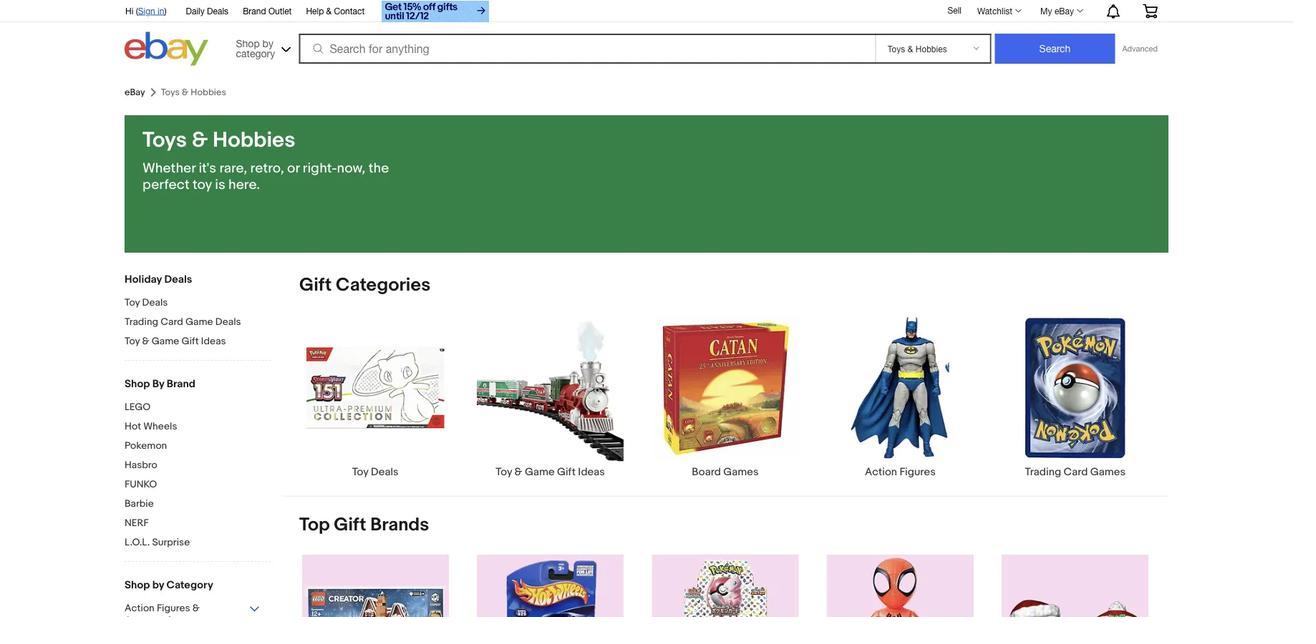Task type: describe. For each thing, give the bounding box(es) containing it.
funko
[[125, 478, 157, 491]]

figures for action figures & accessories
[[157, 602, 190, 614]]

figures for action figures
[[900, 466, 936, 479]]

by
[[152, 377, 164, 390]]

sell
[[948, 5, 962, 15]]

pokemon link
[[125, 440, 271, 453]]

contact
[[334, 6, 365, 16]]

category
[[236, 47, 275, 59]]

holiday
[[125, 273, 162, 286]]

shop by category banner
[[117, 0, 1169, 69]]

right-
[[303, 160, 337, 177]]

retro,
[[250, 160, 284, 177]]

1 horizontal spatial game
[[185, 316, 213, 328]]

account navigation
[[117, 0, 1169, 24]]

0 horizontal spatial brand
[[167, 377, 195, 390]]

trading inside trading card games link
[[1025, 466, 1061, 479]]

card inside toy deals trading card game deals toy & game gift ideas
[[161, 316, 183, 328]]

& for toy
[[515, 466, 522, 479]]

gift inside toy deals trading card game deals toy & game gift ideas
[[182, 335, 199, 347]]

hot wheels link
[[125, 420, 271, 434]]

daily deals
[[186, 6, 229, 16]]

brands
[[370, 514, 429, 536]]

your shopping cart image
[[1142, 4, 1159, 18]]

l.o.l.
[[125, 536, 150, 549]]

toy deals
[[352, 466, 399, 479]]

& inside toy deals trading card game deals toy & game gift ideas
[[142, 335, 149, 347]]

2 games from the left
[[1090, 466, 1126, 479]]

or
[[287, 160, 300, 177]]

toy & game gift ideas
[[496, 466, 605, 479]]

it's
[[199, 160, 216, 177]]

action figures link
[[813, 314, 988, 479]]

my
[[1041, 6, 1052, 16]]

ideas inside list
[[578, 466, 605, 479]]

barbie link
[[125, 498, 271, 511]]

get an extra 15% off image
[[382, 1, 489, 22]]

toy deals link for categories
[[288, 314, 463, 479]]

hasbro link
[[125, 459, 271, 473]]

toys
[[143, 127, 187, 153]]

action figures
[[865, 466, 936, 479]]

1 vertical spatial game
[[152, 335, 179, 347]]

& inside action figures & accessories
[[192, 602, 200, 614]]

holiday deals
[[125, 273, 192, 286]]

accessories
[[125, 614, 182, 617]]

toy & game gift ideas link inside main content
[[463, 314, 638, 479]]

trading card games link
[[988, 314, 1163, 479]]

watchlist link
[[970, 2, 1028, 19]]

board games
[[692, 466, 759, 479]]

top gift brands
[[299, 514, 429, 536]]

l.o.l. surprise link
[[125, 536, 271, 550]]

whether
[[143, 160, 196, 177]]

toy deals link for deals
[[125, 296, 271, 310]]

hasbro
[[125, 459, 157, 471]]

the
[[369, 160, 389, 177]]

now,
[[337, 160, 366, 177]]

ebay link
[[125, 87, 145, 98]]

daily
[[186, 6, 205, 16]]

sign in link
[[138, 6, 164, 16]]

funko link
[[125, 478, 271, 492]]

trading card game deals link
[[125, 316, 271, 329]]

brand inside account navigation
[[243, 6, 266, 16]]

0 horizontal spatial toy & game gift ideas link
[[125, 335, 271, 349]]

ebay inside account navigation
[[1055, 6, 1074, 16]]

action for action figures
[[865, 466, 897, 479]]

lego hot wheels pokemon hasbro funko barbie nerf l.o.l. surprise
[[125, 401, 190, 549]]



Task type: locate. For each thing, give the bounding box(es) containing it.
trading
[[125, 316, 158, 328], [1025, 466, 1061, 479]]

0 vertical spatial ebay
[[1055, 6, 1074, 16]]

deals for toy deals
[[371, 466, 399, 479]]

shop by category
[[236, 37, 275, 59]]

lego
[[125, 401, 151, 413]]

figures
[[900, 466, 936, 479], [157, 602, 190, 614]]

1 games from the left
[[723, 466, 759, 479]]

0 horizontal spatial action
[[125, 602, 155, 614]]

perfect
[[143, 177, 190, 193]]

0 vertical spatial brand
[[243, 6, 266, 16]]

wheels
[[143, 420, 177, 433]]

in
[[158, 6, 164, 16]]

&
[[326, 6, 332, 16], [192, 127, 208, 153], [142, 335, 149, 347], [515, 466, 522, 479], [192, 602, 200, 614]]

2 vertical spatial game
[[525, 466, 555, 479]]

outlet
[[268, 6, 292, 16]]

1 horizontal spatial toy deals link
[[288, 314, 463, 479]]

game
[[185, 316, 213, 328], [152, 335, 179, 347], [525, 466, 555, 479]]

1 horizontal spatial card
[[1064, 466, 1088, 479]]

0 vertical spatial trading
[[125, 316, 158, 328]]

toys & hobbies whether it's rare, retro, or right-now, the perfect toy is here.
[[143, 127, 389, 193]]

toy for toy & game gift ideas
[[496, 466, 512, 479]]

none submit inside shop by category banner
[[995, 34, 1115, 64]]

shop by category
[[125, 579, 213, 592]]

board games link
[[638, 314, 813, 479]]

0 horizontal spatial toy deals link
[[125, 296, 271, 310]]

action inside action figures & accessories
[[125, 602, 155, 614]]

0 vertical spatial action
[[865, 466, 897, 479]]

Search for anything text field
[[301, 35, 873, 62]]

card
[[161, 316, 183, 328], [1064, 466, 1088, 479]]

gift
[[299, 274, 332, 296], [182, 335, 199, 347], [557, 466, 576, 479], [334, 514, 366, 536]]

by down brand outlet link
[[263, 37, 273, 49]]

toy deals trading card game deals toy & game gift ideas
[[125, 296, 241, 347]]

deals
[[207, 6, 229, 16], [164, 273, 192, 286], [142, 296, 168, 309], [215, 316, 241, 328], [371, 466, 399, 479]]

brand
[[243, 6, 266, 16], [167, 377, 195, 390]]

0 vertical spatial by
[[263, 37, 273, 49]]

0 horizontal spatial game
[[152, 335, 179, 347]]

shop for shop by category
[[236, 37, 260, 49]]

surprise
[[152, 536, 190, 549]]

by for category
[[152, 579, 164, 592]]

action figures & accessories
[[125, 602, 200, 617]]

& inside toys & hobbies whether it's rare, retro, or right-now, the perfect toy is here.
[[192, 127, 208, 153]]

help & contact link
[[306, 4, 365, 19]]

1 vertical spatial brand
[[167, 377, 195, 390]]

action figures & accessories button
[[125, 602, 261, 617]]

watchlist
[[977, 6, 1013, 16]]

hobbies
[[213, 127, 295, 153]]

1 vertical spatial list
[[282, 554, 1169, 617]]

by for category
[[263, 37, 273, 49]]

barbie
[[125, 498, 154, 510]]

2 vertical spatial shop
[[125, 579, 150, 592]]

shop left by
[[125, 377, 150, 390]]

ideas
[[201, 335, 226, 347], [578, 466, 605, 479]]

card inside list
[[1064, 466, 1088, 479]]

by
[[263, 37, 273, 49], [152, 579, 164, 592]]

1 vertical spatial card
[[1064, 466, 1088, 479]]

list containing toy deals
[[282, 314, 1169, 496]]

ebay right my
[[1055, 6, 1074, 16]]

help
[[306, 6, 324, 16]]

1 horizontal spatial ebay
[[1055, 6, 1074, 16]]

category
[[166, 579, 213, 592]]

game inside list
[[525, 466, 555, 479]]

brand left outlet
[[243, 6, 266, 16]]

0 horizontal spatial games
[[723, 466, 759, 479]]

deals for holiday deals
[[164, 273, 192, 286]]

& inside help & contact link
[[326, 6, 332, 16]]

1 horizontal spatial brand
[[243, 6, 266, 16]]

1 horizontal spatial trading
[[1025, 466, 1061, 479]]

board
[[692, 466, 721, 479]]

0 vertical spatial list
[[282, 314, 1169, 496]]

top
[[299, 514, 330, 536]]

nerf
[[125, 517, 149, 529]]

action
[[865, 466, 897, 479], [125, 602, 155, 614]]

0 vertical spatial figures
[[900, 466, 936, 479]]

0 vertical spatial card
[[161, 316, 183, 328]]

toy & game gift ideas link
[[463, 314, 638, 479], [125, 335, 271, 349]]

list
[[282, 314, 1169, 496], [282, 554, 1169, 617]]

figures inside action figures & accessories
[[157, 602, 190, 614]]

0 vertical spatial ideas
[[201, 335, 226, 347]]

brand right by
[[167, 377, 195, 390]]

toy
[[125, 296, 140, 309], [125, 335, 140, 347], [352, 466, 368, 479], [496, 466, 512, 479]]

brand outlet link
[[243, 4, 292, 19]]

1 horizontal spatial ideas
[[578, 466, 605, 479]]

shop up the accessories
[[125, 579, 150, 592]]

2 horizontal spatial game
[[525, 466, 555, 479]]

advanced link
[[1115, 34, 1165, 63]]

nerf link
[[125, 517, 271, 531]]

None submit
[[995, 34, 1115, 64]]

0 horizontal spatial ebay
[[125, 87, 145, 98]]

my ebay link
[[1033, 2, 1090, 19]]

gift categories
[[299, 274, 431, 296]]

2 list from the top
[[282, 554, 1169, 617]]

& inside toy & game gift ideas link
[[515, 466, 522, 479]]

& for toys
[[192, 127, 208, 153]]

by up action figures & accessories
[[152, 579, 164, 592]]

daily deals link
[[186, 4, 229, 19]]

brand outlet
[[243, 6, 292, 16]]

ebay
[[1055, 6, 1074, 16], [125, 87, 145, 98]]

toy inside toy & game gift ideas link
[[496, 466, 512, 479]]

1 vertical spatial ideas
[[578, 466, 605, 479]]

1 horizontal spatial action
[[865, 466, 897, 479]]

& for help
[[326, 6, 332, 16]]

hi
[[125, 6, 133, 16]]

1 vertical spatial figures
[[157, 602, 190, 614]]

shop
[[236, 37, 260, 49], [125, 377, 150, 390], [125, 579, 150, 592]]

list for top gift brands
[[282, 554, 1169, 617]]

ebay up 'toys'
[[125, 87, 145, 98]]

deals inside daily deals link
[[207, 6, 229, 16]]

(
[[136, 6, 138, 16]]

deals for toy deals trading card game deals toy & game gift ideas
[[142, 296, 168, 309]]

hot
[[125, 420, 141, 433]]

sell link
[[941, 5, 968, 15]]

my ebay
[[1041, 6, 1074, 16]]

categories
[[336, 274, 431, 296]]

1 vertical spatial shop
[[125, 377, 150, 390]]

ideas inside toy deals trading card game deals toy & game gift ideas
[[201, 335, 226, 347]]

shop for shop by category
[[125, 579, 150, 592]]

shop by category button
[[230, 32, 294, 63]]

toy deals link
[[125, 296, 271, 310], [288, 314, 463, 479]]

1 vertical spatial trading
[[1025, 466, 1061, 479]]

)
[[164, 6, 167, 16]]

1 list from the top
[[282, 314, 1169, 496]]

0 vertical spatial toy deals link
[[125, 296, 271, 310]]

1 vertical spatial action
[[125, 602, 155, 614]]

0 horizontal spatial figures
[[157, 602, 190, 614]]

main content containing gift categories
[[282, 274, 1169, 617]]

shop inside shop by category
[[236, 37, 260, 49]]

sign
[[138, 6, 155, 16]]

0 horizontal spatial card
[[161, 316, 183, 328]]

shop by brand
[[125, 377, 195, 390]]

action inside list
[[865, 466, 897, 479]]

toy for toy deals
[[352, 466, 368, 479]]

here.
[[228, 177, 260, 193]]

action for action figures & accessories
[[125, 602, 155, 614]]

trading inside toy deals trading card game deals toy & game gift ideas
[[125, 316, 158, 328]]

0 horizontal spatial by
[[152, 579, 164, 592]]

by inside shop by category
[[263, 37, 273, 49]]

toy for toy deals trading card game deals toy & game gift ideas
[[125, 296, 140, 309]]

help & contact
[[306, 6, 365, 16]]

toy
[[193, 177, 212, 193]]

shop down brand outlet link
[[236, 37, 260, 49]]

shop for shop by brand
[[125, 377, 150, 390]]

is
[[215, 177, 225, 193]]

advanced
[[1122, 44, 1158, 53]]

1 horizontal spatial figures
[[900, 466, 936, 479]]

0 horizontal spatial trading
[[125, 316, 158, 328]]

main content
[[282, 274, 1169, 617]]

1 vertical spatial by
[[152, 579, 164, 592]]

pokemon
[[125, 440, 167, 452]]

1 horizontal spatial games
[[1090, 466, 1126, 479]]

1 vertical spatial ebay
[[125, 87, 145, 98]]

hi ( sign in )
[[125, 6, 167, 16]]

0 vertical spatial game
[[185, 316, 213, 328]]

deals inside main content
[[371, 466, 399, 479]]

0 vertical spatial shop
[[236, 37, 260, 49]]

trading card games
[[1025, 466, 1126, 479]]

1 horizontal spatial by
[[263, 37, 273, 49]]

figures inside list
[[900, 466, 936, 479]]

deals for daily deals
[[207, 6, 229, 16]]

rare,
[[219, 160, 247, 177]]

1 horizontal spatial toy & game gift ideas link
[[463, 314, 638, 479]]

games
[[723, 466, 759, 479], [1090, 466, 1126, 479]]

1 vertical spatial toy deals link
[[288, 314, 463, 479]]

0 horizontal spatial ideas
[[201, 335, 226, 347]]

list for gift categories
[[282, 314, 1169, 496]]

lego link
[[125, 401, 271, 415]]



Task type: vqa. For each thing, say whether or not it's contained in the screenshot.
Figures associated with Action Figures & Accessories
yes



